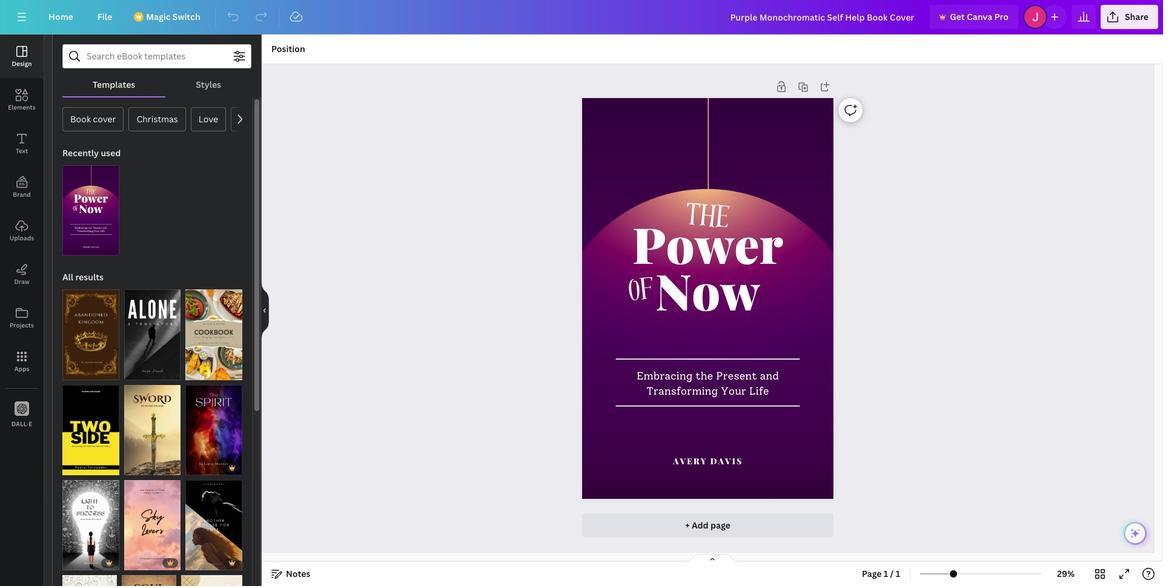 Task type: vqa. For each thing, say whether or not it's contained in the screenshot.
group
no



Task type: describe. For each thing, give the bounding box(es) containing it.
black and white modern minimalist love story book cover group
[[186, 473, 242, 571]]

brand button
[[0, 165, 44, 209]]

+
[[686, 520, 690, 532]]

beige simple sketch illustration recipe book cover group
[[62, 569, 117, 587]]

Search eBook templates search field
[[87, 45, 227, 68]]

christmas
[[137, 113, 178, 125]]

black and yellow modern two side book cover image
[[62, 385, 119, 476]]

present
[[717, 370, 757, 383]]

christmas button
[[129, 107, 186, 132]]

file button
[[88, 5, 122, 29]]

add
[[692, 520, 709, 532]]

purple monochromatic self help book cover group
[[62, 158, 119, 256]]

life
[[750, 385, 770, 398]]

your
[[721, 385, 747, 398]]

home link
[[39, 5, 83, 29]]

recently used
[[62, 147, 121, 159]]

brown aesthetic minimalist note book cover page a4 document image
[[181, 576, 242, 587]]

canva assistant image
[[1129, 528, 1142, 540]]

brown and orange elegant simple young adult fantasy book cover image
[[62, 290, 119, 380]]

all results
[[62, 272, 104, 283]]

golden hour sunset sky book cover image
[[124, 481, 181, 571]]

all
[[62, 272, 73, 283]]

colorful modern cookbook book cover group
[[186, 283, 242, 380]]

magic switch
[[146, 11, 200, 22]]

power
[[633, 210, 784, 277]]

brown rusty mystery novel book cover group
[[122, 569, 176, 587]]

main menu bar
[[0, 0, 1164, 35]]

colorful dark modern photo the spirit novel book cover image
[[186, 385, 242, 476]]

notes
[[286, 569, 311, 580]]

templates button
[[62, 73, 166, 96]]

29% button
[[1047, 565, 1086, 584]]

draw
[[14, 278, 29, 286]]

apps
[[14, 365, 29, 373]]

black and yellow modern two side book cover group
[[62, 378, 119, 476]]

book cover
[[70, 113, 116, 125]]

used
[[101, 147, 121, 159]]

purple monochromatic self help book cover image
[[62, 165, 119, 256]]

1 horizontal spatial of
[[627, 267, 657, 320]]

/
[[891, 569, 894, 580]]

magic
[[146, 11, 171, 22]]

now
[[656, 257, 761, 323]]

elements
[[8, 103, 36, 112]]

text
[[16, 147, 28, 155]]

of inside colorful modern cookbook book cover group
[[197, 368, 204, 377]]

2
[[205, 368, 209, 377]]

share button
[[1101, 5, 1159, 29]]

page
[[862, 569, 882, 580]]

colorful dark modern photo the spirit novel book cover group
[[186, 378, 242, 476]]

book
[[70, 113, 91, 125]]

side panel tab list
[[0, 35, 44, 437]]

love
[[199, 113, 218, 125]]

+ add page button
[[582, 514, 834, 538]]

and
[[760, 370, 779, 383]]

2 horizontal spatial 1
[[896, 569, 901, 580]]

design button
[[0, 35, 44, 78]]

yellow fantasy novel book cover image
[[124, 385, 181, 476]]

avery davis
[[673, 456, 743, 467]]

black white maximalism inspirational book cover image
[[62, 481, 119, 571]]

get canva pro button
[[930, 5, 1019, 29]]

notes button
[[267, 565, 315, 584]]

get
[[950, 11, 965, 22]]

+ add page
[[686, 520, 731, 532]]

position button
[[267, 39, 310, 59]]

share
[[1125, 11, 1149, 22]]

dall·e
[[11, 420, 32, 428]]

templates
[[93, 79, 135, 90]]



Task type: locate. For each thing, give the bounding box(es) containing it.
brown and orange elegant simple young adult fantasy book cover group
[[62, 283, 119, 380]]

get canva pro
[[950, 11, 1009, 22]]

1 inside colorful modern cookbook book cover group
[[192, 368, 195, 377]]

book cover button
[[62, 107, 124, 132]]

brand
[[13, 190, 31, 199]]

styles button
[[166, 73, 252, 96]]

black
[[239, 113, 261, 125]]

brown aesthetic minimalist note book cover page a4 document group
[[181, 569, 242, 587]]

1 left /
[[884, 569, 889, 580]]

black white maximalism inspirational book cover group
[[62, 473, 119, 571]]

1 of 2
[[192, 368, 209, 377]]

cover
[[93, 113, 116, 125]]

show pages image
[[684, 554, 742, 564]]

draw button
[[0, 253, 44, 296]]

projects
[[10, 321, 34, 330]]

the
[[684, 192, 731, 246], [696, 370, 714, 383]]

pro
[[995, 11, 1009, 22]]

page 1 / 1
[[862, 569, 901, 580]]

dall·e button
[[0, 393, 44, 437]]

1 horizontal spatial 1
[[884, 569, 889, 580]]

brown rusty mystery novel book cover image
[[122, 576, 176, 587]]

black and white modern minimalist love story book cover image
[[186, 481, 242, 571]]

apps button
[[0, 340, 44, 384]]

results
[[75, 272, 104, 283]]

elements button
[[0, 78, 44, 122]]

embracing the present and transforming your life
[[637, 370, 779, 398]]

design
[[12, 59, 32, 68]]

black and white  modern alone story book cover group
[[124, 283, 181, 380]]

text button
[[0, 122, 44, 165]]

transforming
[[647, 385, 718, 398]]

black button
[[231, 107, 269, 132]]

file
[[97, 11, 112, 22]]

1
[[192, 368, 195, 377], [884, 569, 889, 580], [896, 569, 901, 580]]

switch
[[173, 11, 200, 22]]

davis
[[711, 456, 743, 467]]

0 vertical spatial the
[[684, 192, 731, 246]]

uploads button
[[0, 209, 44, 253]]

golden hour sunset sky book cover group
[[124, 473, 181, 571]]

0 vertical spatial of
[[627, 267, 657, 320]]

embracing
[[637, 370, 693, 383]]

projects button
[[0, 296, 44, 340]]

magic switch button
[[127, 5, 210, 29]]

yellow fantasy novel book cover group
[[124, 378, 181, 476]]

0 horizontal spatial of
[[197, 368, 204, 377]]

Design title text field
[[721, 5, 926, 29]]

recently
[[62, 147, 99, 159]]

the inside embracing the present and transforming your life
[[696, 370, 714, 383]]

hide image
[[261, 282, 269, 340]]

canva
[[967, 11, 993, 22]]

black and white  modern alone story book cover image
[[124, 290, 181, 380]]

page
[[711, 520, 731, 532]]

1 vertical spatial of
[[197, 368, 204, 377]]

0 horizontal spatial 1
[[192, 368, 195, 377]]

home
[[48, 11, 73, 22]]

1 right /
[[896, 569, 901, 580]]

love button
[[191, 107, 226, 132]]

1 left 2
[[192, 368, 195, 377]]

position
[[272, 43, 305, 55]]

uploads
[[10, 234, 34, 242]]

1 vertical spatial the
[[696, 370, 714, 383]]

29%
[[1058, 569, 1075, 580]]

avery
[[673, 456, 708, 467]]

styles
[[196, 79, 221, 90]]

power now
[[633, 210, 784, 323]]

of
[[627, 267, 657, 320], [197, 368, 204, 377]]



